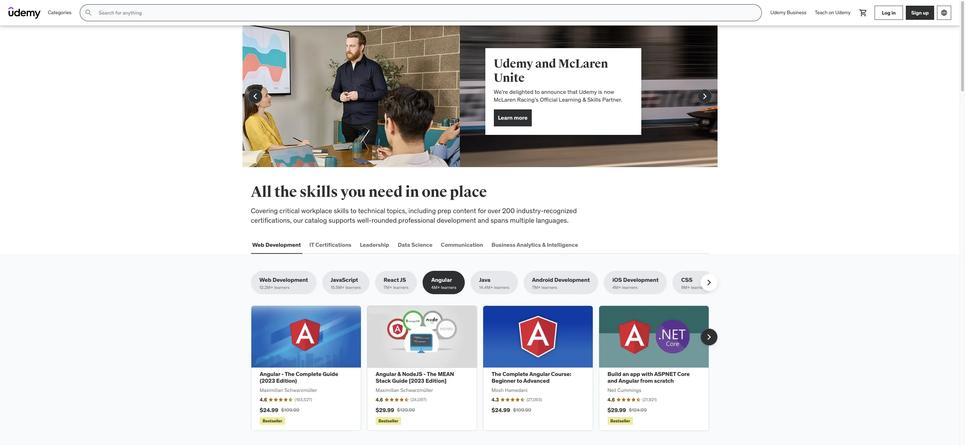 Task type: describe. For each thing, give the bounding box(es) containing it.
0 vertical spatial mclaren
[[372, 56, 422, 71]]

14.4m+
[[479, 285, 493, 291]]

it certifications
[[309, 241, 351, 248]]

angular 4m+ learners
[[431, 277, 456, 291]]

teach on udemy
[[815, 9, 851, 16]]

react
[[384, 277, 399, 284]]

complete inside the "the complete angular course: beginner to advanced"
[[503, 371, 528, 378]]

workplace
[[301, 207, 332, 215]]

js
[[400, 277, 406, 284]]

categories button
[[44, 4, 76, 21]]

learners inside css 9m+ learners
[[691, 285, 707, 291]]

angular for 4m+
[[431, 277, 452, 284]]

learners inside java 14.4m+ learners
[[494, 285, 509, 291]]

learners inside react js 7m+ learners
[[393, 285, 409, 291]]

over
[[488, 207, 501, 215]]

covering
[[251, 207, 278, 215]]

the
[[274, 183, 297, 201]]

categories
[[48, 9, 71, 16]]

15.5m+
[[331, 285, 344, 291]]

covering critical workplace skills to technical topics, including prep content for over 200 industry-recognized certifications, our catalog supports well-rounded professional development and spans multiple languages.
[[251, 207, 577, 225]]

unite
[[308, 71, 339, 85]]

sign up link
[[906, 6, 934, 20]]

communication
[[441, 241, 483, 248]]

announce
[[355, 88, 380, 95]]

java
[[479, 277, 490, 284]]

mean
[[438, 371, 454, 378]]

Search for anything text field
[[97, 7, 753, 19]]

data science
[[398, 241, 432, 248]]

content
[[453, 207, 476, 215]]

ios
[[612, 277, 622, 284]]

android development 7m+ learners
[[532, 277, 590, 291]]

4m+ inside ios development 4m+ learners
[[612, 285, 621, 291]]

the inside angular - the complete guide (2023 edition)
[[285, 371, 295, 378]]

the complete angular course: beginner to advanced
[[492, 371, 571, 385]]

topic filters element
[[251, 271, 717, 295]]

12.2m+
[[259, 285, 273, 291]]

teach on udemy link
[[811, 4, 855, 21]]

and inside build an app with aspnet core and angular from scratch
[[608, 378, 617, 385]]

sign
[[911, 9, 922, 16]]

next image for carousel element containing angular - the complete guide (2023 edition)
[[703, 332, 715, 343]]

data science button
[[396, 237, 434, 254]]

log in
[[882, 9, 896, 16]]

java 14.4m+ learners
[[479, 277, 509, 291]]

certifications
[[315, 241, 351, 248]]

submit search image
[[85, 9, 93, 17]]

leadership button
[[358, 237, 391, 254]]

you
[[340, 183, 366, 201]]

place
[[450, 183, 487, 201]]

react js 7m+ learners
[[384, 277, 409, 291]]

guide inside angular - the complete guide (2023 edition)
[[323, 371, 338, 378]]

multiple
[[510, 216, 534, 225]]

javascript
[[331, 277, 358, 284]]

0 vertical spatial in
[[892, 9, 896, 16]]

log
[[882, 9, 891, 16]]

1 vertical spatial mclaren
[[308, 96, 330, 103]]

technical
[[358, 207, 385, 215]]

rounded
[[372, 216, 397, 225]]

including
[[408, 207, 436, 215]]

angular inside build an app with aspnet core and angular from scratch
[[619, 378, 639, 385]]

next image
[[699, 91, 710, 102]]

we're
[[308, 88, 322, 95]]

nodejs
[[402, 371, 422, 378]]

1 horizontal spatial business
[[787, 9, 806, 16]]

course:
[[551, 371, 571, 378]]

7m+ for android development
[[532, 285, 541, 291]]

- inside angular - the complete guide (2023 edition)
[[281, 371, 284, 378]]

build an app with aspnet core and angular from scratch link
[[608, 371, 690, 385]]

angular for &
[[376, 371, 396, 378]]

web development
[[252, 241, 301, 248]]

learn more
[[312, 114, 342, 121]]

development
[[437, 216, 476, 225]]

carousel element containing udemy and mclaren unite
[[0, 26, 749, 184]]

official
[[354, 96, 372, 103]]

& inside angular & nodejs - the mean stack guide [2023 edition]
[[397, 371, 401, 378]]

business analytics & intelligence
[[492, 241, 578, 248]]

and inside covering critical workplace skills to technical topics, including prep content for over 200 industry-recognized certifications, our catalog supports well-rounded professional development and spans multiple languages.
[[478, 216, 489, 225]]

to inside covering critical workplace skills to technical topics, including prep content for over 200 industry-recognized certifications, our catalog supports well-rounded professional development and spans multiple languages.
[[350, 207, 357, 215]]

udemy business
[[771, 9, 806, 16]]

9m+
[[681, 285, 690, 291]]

certifications,
[[251, 216, 292, 225]]

learners inside javascript 15.5m+ learners
[[345, 285, 361, 291]]

that
[[382, 88, 392, 95]]

log in link
[[875, 6, 903, 20]]

beginner
[[492, 378, 516, 385]]

is
[[412, 88, 417, 95]]

and inside udemy and mclaren unite we're delighted to announce that udemy is now mclaren racing's official learning & skills partner.
[[349, 56, 370, 71]]

web development button
[[251, 237, 302, 254]]

professional
[[398, 216, 435, 225]]

it certifications button
[[308, 237, 353, 254]]

the complete angular course: beginner to advanced link
[[492, 371, 571, 385]]

angular inside the "the complete angular course: beginner to advanced"
[[529, 371, 550, 378]]

css
[[681, 277, 693, 284]]

- inside angular & nodejs - the mean stack guide [2023 edition]
[[424, 371, 426, 378]]

up
[[923, 9, 929, 16]]

to inside udemy and mclaren unite we're delighted to announce that udemy is now mclaren racing's official learning & skills partner.
[[349, 88, 354, 95]]

for
[[478, 207, 486, 215]]

with
[[641, 371, 653, 378]]

leadership
[[360, 241, 389, 248]]

more
[[328, 114, 342, 121]]



Task type: vqa. For each thing, say whether or not it's contained in the screenshot.


Task type: locate. For each thing, give the bounding box(es) containing it.
ios development 4m+ learners
[[612, 277, 659, 291]]

0 horizontal spatial mclaren
[[308, 96, 330, 103]]

angular & nodejs - the mean stack guide [2023 edition]
[[376, 371, 454, 385]]

-
[[281, 371, 284, 378], [424, 371, 426, 378]]

business down 'spans'
[[492, 241, 516, 248]]

angular inside angular 4m+ learners
[[431, 277, 452, 284]]

1 horizontal spatial the
[[427, 371, 437, 378]]

4 learners from the left
[[441, 285, 456, 291]]

to up supports
[[350, 207, 357, 215]]

to right beginner
[[517, 378, 522, 385]]

well-
[[357, 216, 372, 225]]

javascript 15.5m+ learners
[[331, 277, 361, 291]]

0 horizontal spatial the
[[285, 371, 295, 378]]

choose a language image
[[941, 9, 948, 16]]

app
[[630, 371, 640, 378]]

1 horizontal spatial 7m+
[[532, 285, 541, 291]]

to inside the "the complete angular course: beginner to advanced"
[[517, 378, 522, 385]]

sign up
[[911, 9, 929, 16]]

from
[[640, 378, 653, 385]]

next image
[[703, 277, 715, 289], [703, 332, 715, 343]]

data
[[398, 241, 410, 248]]

0 horizontal spatial and
[[349, 56, 370, 71]]

learning
[[373, 96, 395, 103]]

our
[[293, 216, 303, 225]]

4m+ inside angular 4m+ learners
[[431, 285, 440, 291]]

2 7m+ from the left
[[532, 285, 541, 291]]

and left an
[[608, 378, 617, 385]]

1 4m+ from the left
[[431, 285, 440, 291]]

1 7m+ from the left
[[384, 285, 392, 291]]

stack
[[376, 378, 391, 385]]

edition]
[[426, 378, 446, 385]]

business left teach
[[787, 9, 806, 16]]

[2023
[[409, 378, 424, 385]]

learners inside the web development 12.2m+ learners
[[274, 285, 290, 291]]

0 horizontal spatial -
[[281, 371, 284, 378]]

development for android development 7m+ learners
[[554, 277, 590, 284]]

& right analytics
[[542, 241, 546, 248]]

1 vertical spatial to
[[350, 207, 357, 215]]

0 vertical spatial web
[[252, 241, 264, 248]]

one
[[422, 183, 447, 201]]

- right nodejs
[[424, 371, 426, 378]]

communication button
[[440, 237, 484, 254]]

1 next image from the top
[[703, 277, 715, 289]]

7m+ for react js
[[384, 285, 392, 291]]

need
[[369, 183, 403, 201]]

guide inside angular & nodejs - the mean stack guide [2023 edition]
[[392, 378, 408, 385]]

2 vertical spatial to
[[517, 378, 522, 385]]

1 vertical spatial in
[[405, 183, 419, 201]]

7m+ inside react js 7m+ learners
[[384, 285, 392, 291]]

on
[[829, 9, 834, 16]]

skills up workplace
[[300, 183, 338, 201]]

0 horizontal spatial business
[[492, 241, 516, 248]]

2 horizontal spatial the
[[492, 371, 501, 378]]

skills
[[402, 96, 415, 103]]

aspnet
[[654, 371, 676, 378]]

catalog
[[305, 216, 327, 225]]

the inside angular & nodejs - the mean stack guide [2023 edition]
[[427, 371, 437, 378]]

0 vertical spatial skills
[[300, 183, 338, 201]]

skills inside covering critical workplace skills to technical topics, including prep content for over 200 industry-recognized certifications, our catalog supports well-rounded professional development and spans multiple languages.
[[334, 207, 349, 215]]

to up racing's
[[349, 88, 354, 95]]

development for web development
[[265, 241, 301, 248]]

1 horizontal spatial complete
[[503, 371, 528, 378]]

1 the from the left
[[285, 371, 295, 378]]

7m+ inside android development 7m+ learners
[[532, 285, 541, 291]]

development right android
[[554, 277, 590, 284]]

development up 12.2m+
[[273, 277, 308, 284]]

learners inside android development 7m+ learners
[[542, 285, 557, 291]]

& inside udemy and mclaren unite we're delighted to announce that udemy is now mclaren racing's official learning & skills partner.
[[397, 96, 400, 103]]

1 vertical spatial business
[[492, 241, 516, 248]]

all the skills you need in one place
[[251, 183, 487, 201]]

partner.
[[416, 96, 436, 103]]

0 horizontal spatial complete
[[296, 371, 321, 378]]

and up announce
[[349, 56, 370, 71]]

carousel element
[[0, 26, 749, 184], [251, 306, 717, 432]]

7 learners from the left
[[622, 285, 638, 291]]

1 vertical spatial &
[[542, 241, 546, 248]]

next image for topic filters element
[[703, 277, 715, 289]]

7m+ down react
[[384, 285, 392, 291]]

0 vertical spatial &
[[397, 96, 400, 103]]

languages.
[[536, 216, 569, 225]]

web inside button
[[252, 241, 264, 248]]

web development 12.2m+ learners
[[259, 277, 308, 291]]

an
[[623, 371, 629, 378]]

0 horizontal spatial in
[[405, 183, 419, 201]]

udemy business link
[[766, 4, 811, 21]]

mclaren up that
[[372, 56, 422, 71]]

0 horizontal spatial guide
[[323, 371, 338, 378]]

scratch
[[654, 378, 674, 385]]

web down certifications,
[[252, 241, 264, 248]]

business analytics & intelligence button
[[490, 237, 579, 254]]

8 learners from the left
[[691, 285, 707, 291]]

topics,
[[387, 207, 407, 215]]

next image inside topic filters element
[[703, 277, 715, 289]]

web for web development 12.2m+ learners
[[259, 277, 271, 284]]

5 learners from the left
[[494, 285, 509, 291]]

delighted
[[324, 88, 348, 95]]

all
[[251, 183, 272, 201]]

the
[[285, 371, 295, 378], [427, 371, 437, 378], [492, 371, 501, 378]]

in
[[892, 9, 896, 16], [405, 183, 419, 201]]

1 horizontal spatial 4m+
[[612, 285, 621, 291]]

2 the from the left
[[427, 371, 437, 378]]

0 vertical spatial next image
[[703, 277, 715, 289]]

3 learners from the left
[[393, 285, 409, 291]]

2 next image from the top
[[703, 332, 715, 343]]

science
[[411, 241, 432, 248]]

development for web development 12.2m+ learners
[[273, 277, 308, 284]]

1 vertical spatial and
[[478, 216, 489, 225]]

skills
[[300, 183, 338, 201], [334, 207, 349, 215]]

industry-
[[516, 207, 544, 215]]

learners inside ios development 4m+ learners
[[622, 285, 638, 291]]

in right log
[[892, 9, 896, 16]]

android
[[532, 277, 553, 284]]

skills up supports
[[334, 207, 349, 215]]

angular for -
[[260, 371, 280, 378]]

angular & nodejs - the mean stack guide [2023 edition] link
[[376, 371, 454, 385]]

0 vertical spatial to
[[349, 88, 354, 95]]

2 learners from the left
[[345, 285, 361, 291]]

advanced
[[523, 378, 550, 385]]

mclaren down we're
[[308, 96, 330, 103]]

1 vertical spatial carousel element
[[251, 306, 717, 432]]

development inside ios development 4m+ learners
[[623, 277, 659, 284]]

angular
[[431, 277, 452, 284], [260, 371, 280, 378], [376, 371, 396, 378], [529, 371, 550, 378], [619, 378, 639, 385]]

2 horizontal spatial and
[[608, 378, 617, 385]]

1 learners from the left
[[274, 285, 290, 291]]

2 vertical spatial and
[[608, 378, 617, 385]]

web inside the web development 12.2m+ learners
[[259, 277, 271, 284]]

build
[[608, 371, 621, 378]]

0 horizontal spatial 4m+
[[431, 285, 440, 291]]

udemy image
[[9, 7, 41, 19]]

0 horizontal spatial 7m+
[[384, 285, 392, 291]]

and down for on the top of the page
[[478, 216, 489, 225]]

in up including
[[405, 183, 419, 201]]

carousel element containing angular - the complete guide (2023 edition)
[[251, 306, 717, 432]]

angular inside angular - the complete guide (2023 edition)
[[260, 371, 280, 378]]

analytics
[[517, 241, 541, 248]]

development for ios development 4m+ learners
[[623, 277, 659, 284]]

mclaren
[[372, 56, 422, 71], [308, 96, 330, 103]]

web for web development
[[252, 241, 264, 248]]

learn more link
[[308, 109, 346, 127]]

supports
[[329, 216, 355, 225]]

3 the from the left
[[492, 371, 501, 378]]

- right (2023
[[281, 371, 284, 378]]

web up 12.2m+
[[259, 277, 271, 284]]

now
[[418, 88, 428, 95]]

development inside android development 7m+ learners
[[554, 277, 590, 284]]

core
[[677, 371, 690, 378]]

1 vertical spatial next image
[[703, 332, 715, 343]]

spans
[[491, 216, 508, 225]]

intelligence
[[547, 241, 578, 248]]

development right ios
[[623, 277, 659, 284]]

& left skills
[[397, 96, 400, 103]]

learners
[[274, 285, 290, 291], [345, 285, 361, 291], [393, 285, 409, 291], [441, 285, 456, 291], [494, 285, 509, 291], [542, 285, 557, 291], [622, 285, 638, 291], [691, 285, 707, 291]]

complete inside angular - the complete guide (2023 edition)
[[296, 371, 321, 378]]

development inside web development button
[[265, 241, 301, 248]]

development inside the web development 12.2m+ learners
[[273, 277, 308, 284]]

0 vertical spatial and
[[349, 56, 370, 71]]

angular - the complete guide (2023 edition)
[[260, 371, 338, 385]]

&
[[397, 96, 400, 103], [542, 241, 546, 248], [397, 371, 401, 378]]

1 horizontal spatial mclaren
[[372, 56, 422, 71]]

racing's
[[331, 96, 353, 103]]

1 horizontal spatial in
[[892, 9, 896, 16]]

shopping cart with 0 items image
[[859, 9, 868, 17]]

1 vertical spatial web
[[259, 277, 271, 284]]

2 4m+ from the left
[[612, 285, 621, 291]]

1 horizontal spatial guide
[[392, 378, 408, 385]]

development
[[265, 241, 301, 248], [273, 277, 308, 284], [554, 277, 590, 284], [623, 277, 659, 284]]

edition)
[[276, 378, 297, 385]]

2 vertical spatial &
[[397, 371, 401, 378]]

previous image
[[249, 91, 261, 102]]

2 complete from the left
[[503, 371, 528, 378]]

200
[[502, 207, 515, 215]]

learners inside angular 4m+ learners
[[441, 285, 456, 291]]

0 vertical spatial business
[[787, 9, 806, 16]]

web
[[252, 241, 264, 248], [259, 277, 271, 284]]

& left nodejs
[[397, 371, 401, 378]]

1 horizontal spatial -
[[424, 371, 426, 378]]

0 vertical spatial carousel element
[[0, 26, 749, 184]]

angular inside angular & nodejs - the mean stack guide [2023 edition]
[[376, 371, 396, 378]]

6 learners from the left
[[542, 285, 557, 291]]

1 vertical spatial skills
[[334, 207, 349, 215]]

learn
[[312, 114, 327, 121]]

(2023
[[260, 378, 275, 385]]

development down certifications,
[[265, 241, 301, 248]]

1 horizontal spatial and
[[478, 216, 489, 225]]

css 9m+ learners
[[681, 277, 707, 291]]

1 - from the left
[[281, 371, 284, 378]]

7m+ down android
[[532, 285, 541, 291]]

business inside button
[[492, 241, 516, 248]]

2 - from the left
[[424, 371, 426, 378]]

teach
[[815, 9, 828, 16]]

1 complete from the left
[[296, 371, 321, 378]]

& inside button
[[542, 241, 546, 248]]

the inside the "the complete angular course: beginner to advanced"
[[492, 371, 501, 378]]



